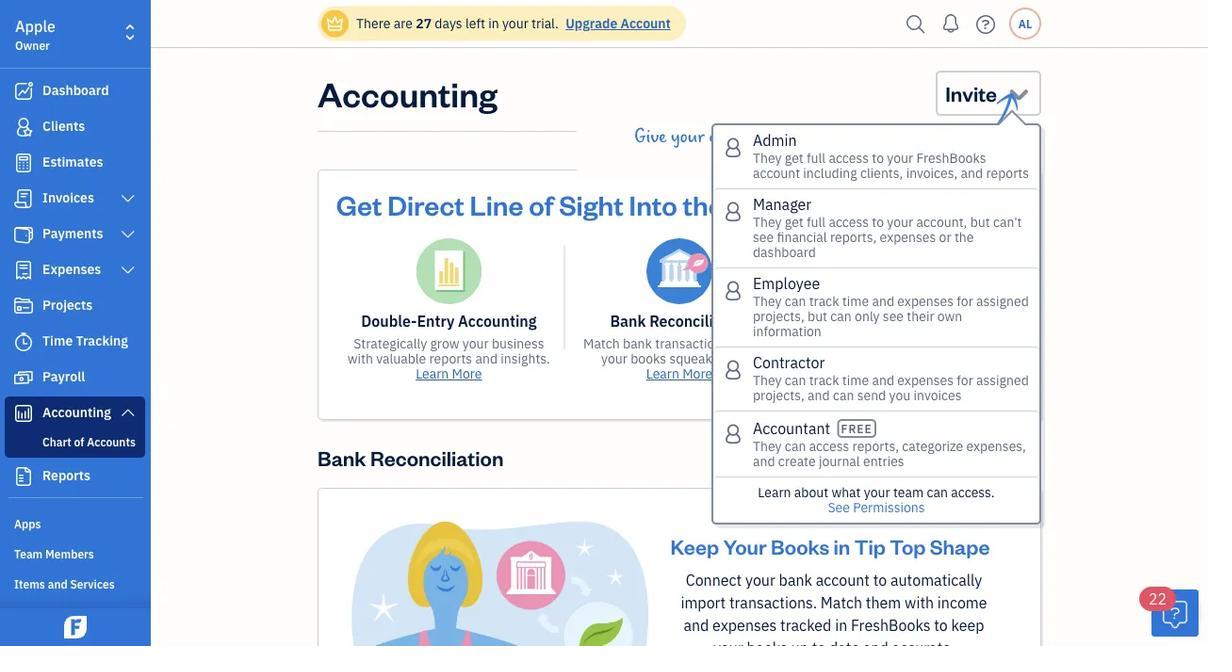 Task type: describe. For each thing, give the bounding box(es) containing it.
only
[[855, 308, 880, 325]]

to inside give your accountant access to the data and reports they need
[[848, 126, 862, 147]]

bank inside the bank reconciliation match bank transactions to keep your books squeaky clean. learn more
[[623, 335, 652, 353]]

to inside manager they get full access to your account, but can't see financial reports, expenses or the dashboard
[[873, 214, 884, 231]]

and inside main element
[[48, 577, 68, 592]]

invoice image
[[12, 190, 35, 208]]

reports inside admin they get full access to your freshbooks account including clients, invoices, and reports
[[987, 165, 1030, 182]]

to right up
[[813, 639, 826, 647]]

clients,
[[861, 165, 904, 182]]

access inside admin they get full access to your freshbooks account including clients, invoices, and reports
[[829, 149, 869, 167]]

time
[[42, 332, 73, 350]]

connect your bank account to begin matching your bank transactions image
[[349, 520, 651, 647]]

reports inside 'double-entry accounting strategically grow your business with valuable reports and insights. learn more'
[[430, 350, 473, 368]]

get for admin
[[785, 149, 804, 167]]

tracked
[[781, 616, 832, 636]]

to up the accurate.
[[935, 616, 948, 636]]

access inside free they can access reports, categorize expenses, and create journal entries
[[810, 438, 850, 455]]

accounting link
[[5, 397, 145, 431]]

notifications image
[[936, 5, 966, 42]]

keep inside connect your bank account to automatically import transactions. match them with income and expenses tracked in freshbooks to keep your books up to date and accurate.
[[952, 616, 985, 636]]

in left the "tip"
[[834, 533, 851, 560]]

projects, for employee
[[753, 308, 805, 325]]

and inside create journal entries and edit accounts in the chart of accounts with
[[954, 358, 976, 375]]

what
[[832, 484, 861, 502]]

admin
[[753, 131, 797, 150]]

track for employee
[[810, 293, 840, 310]]

1 vertical spatial your
[[724, 533, 767, 560]]

employee they can track time and expenses for assigned projects, but can only see their own information
[[753, 274, 1029, 340]]

clients
[[42, 117, 85, 135]]

journal entries and chart of accounts image
[[878, 239, 944, 305]]

more inside 'double-entry accounting strategically grow your business with valuable reports and insights. learn more'
[[452, 365, 482, 383]]

your left trial.
[[502, 15, 529, 32]]

money image
[[12, 369, 35, 388]]

connect
[[686, 571, 742, 591]]

account
[[621, 15, 671, 32]]

transactions.
[[730, 594, 818, 613]]

owner
[[15, 38, 50, 53]]

chevron large down image for accounting
[[119, 405, 137, 421]]

for for employee
[[957, 293, 974, 310]]

keep
[[671, 533, 720, 560]]

accurate.
[[893, 639, 955, 647]]

admin they get full access to your freshbooks account including clients, invoices, and reports
[[753, 131, 1030, 182]]

dashboard link
[[5, 74, 145, 108]]

and inside journal entries and chart of accounts
[[923, 312, 949, 331]]

assigned for employee
[[977, 293, 1029, 310]]

in inside create journal entries and edit accounts in the chart of accounts with
[[868, 373, 879, 390]]

of inside create journal entries and edit accounts in the chart of accounts with
[[940, 373, 952, 390]]

advanced accounting
[[861, 388, 989, 405]]

categorize
[[903, 438, 964, 455]]

expenses inside connect your bank account to automatically import transactions. match them with income and expenses tracked in freshbooks to keep your books up to date and accurate.
[[713, 616, 777, 636]]

close image
[[1007, 183, 1029, 205]]

apple
[[15, 17, 56, 36]]

invoices,
[[907, 165, 958, 182]]

and inside employee they can track time and expenses for assigned projects, but can only see their own information
[[873, 293, 895, 310]]

give your accountant access to the data and reports they need
[[635, 126, 964, 170]]

health
[[729, 187, 812, 222]]

apps link
[[5, 509, 145, 537]]

they for admin
[[753, 149, 782, 167]]

contractor
[[753, 353, 825, 373]]

reconciliation for bank reconciliation
[[370, 445, 504, 471]]

more inside the bank reconciliation match bank transactions to keep your books squeaky clean. learn more
[[683, 365, 713, 383]]

upgrade account link
[[562, 15, 671, 32]]

journal entries and chart of accounts
[[813, 312, 1008, 354]]

manager they get full access to your account, but can't see financial reports, expenses or the dashboard
[[753, 195, 1023, 261]]

grow
[[430, 335, 460, 353]]

team
[[14, 547, 43, 562]]

entry
[[417, 312, 455, 331]]

accounting down 'are'
[[318, 71, 498, 116]]

accounts
[[811, 373, 865, 390]]

for for contractor
[[957, 372, 974, 389]]

own
[[938, 308, 963, 325]]

payments
[[42, 225, 103, 242]]

can't
[[994, 214, 1023, 231]]

tip
[[855, 533, 886, 560]]

team members
[[14, 547, 94, 562]]

search image
[[901, 10, 932, 38]]

insights.
[[501, 350, 551, 368]]

expenses
[[42, 261, 101, 278]]

to inside the bank reconciliation match bank transactions to keep your books squeaky clean. learn more
[[732, 335, 744, 353]]

entries inside create journal entries and edit accounts in the chart of accounts with
[[909, 358, 951, 375]]

trial.
[[532, 15, 559, 32]]

about
[[795, 484, 829, 502]]

can left only
[[831, 308, 852, 325]]

bank inside connect your bank account to automatically import transactions. match them with income and expenses tracked in freshbooks to keep your books up to date and accurate.
[[779, 571, 813, 591]]

invite
[[946, 80, 998, 107]]

the inside create journal entries and edit accounts in the chart of accounts with
[[882, 373, 901, 390]]

there are 27 days left in your trial. upgrade account
[[356, 15, 671, 32]]

match inside connect your bank account to automatically import transactions. match them with income and expenses tracked in freshbooks to keep your books up to date and accurate.
[[821, 594, 863, 613]]

payments link
[[5, 218, 145, 252]]

time for employee
[[843, 293, 870, 310]]

projects, for contractor
[[753, 387, 805, 405]]

crown image
[[325, 14, 345, 33]]

match inside the bank reconciliation match bank transactions to keep your books squeaky clean. learn more
[[584, 335, 620, 353]]

and inside give your accountant access to the data and reports they need
[[934, 126, 964, 147]]

invoices
[[914, 387, 962, 405]]

projects link
[[5, 289, 145, 323]]

create
[[819, 358, 858, 375]]

books inside the bank reconciliation match bank transactions to keep your books squeaky clean. learn more
[[631, 350, 667, 368]]

invite button
[[936, 71, 1042, 116]]

entries inside journal entries and chart of accounts
[[869, 312, 919, 331]]

your inside 'double-entry accounting strategically grow your business with valuable reports and insights. learn more'
[[463, 335, 489, 353]]

chevrondown image
[[1006, 80, 1032, 107]]

estimate image
[[12, 154, 35, 173]]

and inside 'double-entry accounting strategically grow your business with valuable reports and insights. learn more'
[[476, 350, 498, 368]]

free
[[842, 421, 873, 437]]

transactions
[[656, 335, 729, 353]]

direct
[[388, 187, 465, 222]]

accounts inside main element
[[87, 435, 136, 450]]

get
[[336, 187, 382, 222]]

chevron large down image for invoices
[[119, 191, 137, 206]]

report image
[[12, 468, 35, 487]]

time for contractor
[[843, 372, 870, 389]]

resource center badge image
[[1152, 590, 1199, 637]]

dashboard
[[753, 244, 817, 261]]

journal
[[819, 453, 861, 471]]

manager
[[753, 195, 812, 215]]

reports inside give your accountant access to the data and reports they need
[[835, 149, 886, 170]]

full for manager
[[807, 214, 826, 231]]

get for manager
[[785, 214, 804, 231]]

account inside admin they get full access to your freshbooks account including clients, invoices, and reports
[[753, 165, 801, 182]]

full for admin
[[807, 149, 826, 167]]

reports link
[[5, 460, 145, 494]]

books inside connect your bank account to automatically import transactions. match them with income and expenses tracked in freshbooks to keep your books up to date and accurate.
[[747, 639, 788, 647]]

freshbooks inside admin they get full access to your freshbooks account including clients, invoices, and reports
[[917, 149, 987, 167]]

can inside free they can access reports, categorize expenses, and create journal entries
[[785, 438, 806, 455]]

your inside manager they get full access to your account, but can't see financial reports, expenses or the dashboard
[[888, 214, 914, 231]]

entries
[[864, 453, 905, 471]]

assigned for contractor
[[977, 372, 1029, 389]]

but inside manager they get full access to your account, but can't see financial reports, expenses or the dashboard
[[971, 214, 991, 231]]

business
[[492, 335, 544, 353]]

clients link
[[5, 110, 145, 144]]

can up information
[[785, 293, 806, 310]]

double-
[[361, 312, 417, 331]]

bank reconciliation image
[[647, 239, 713, 305]]

can left send
[[833, 387, 855, 405]]

financial
[[777, 229, 828, 246]]

invoices link
[[5, 182, 145, 216]]

expenses inside contractor they can track time and expenses for assigned projects, and can send you invoices
[[898, 372, 954, 389]]

reports
[[42, 467, 90, 485]]

create journal entries and edit accounts in the chart of accounts with
[[811, 358, 1010, 405]]

accounting down edit
[[922, 388, 989, 405]]

timer image
[[12, 333, 35, 352]]

upgrade
[[566, 15, 618, 32]]

create
[[779, 453, 816, 471]]

project image
[[12, 297, 35, 316]]

double-entry accounting image
[[416, 239, 482, 305]]

employee
[[753, 274, 821, 294]]

al
[[1019, 16, 1033, 31]]

projects
[[42, 297, 93, 314]]

chart inside chart of accounts link
[[42, 435, 71, 450]]

al button
[[1010, 8, 1042, 40]]

contractor they can track time and expenses for assigned projects, and can send you invoices
[[753, 353, 1029, 405]]

send
[[858, 387, 887, 405]]

you
[[890, 387, 911, 405]]

of inside main element
[[74, 435, 84, 450]]

accountant
[[709, 126, 793, 147]]

see inside employee they can track time and expenses for assigned projects, but can only see their own information
[[883, 308, 904, 325]]



Task type: locate. For each thing, give the bounding box(es) containing it.
account,
[[917, 214, 968, 231]]

but down employee
[[808, 308, 828, 325]]

accounts
[[878, 334, 943, 354], [955, 373, 1010, 390], [87, 435, 136, 450]]

0 horizontal spatial match
[[584, 335, 620, 353]]

accounting up the business
[[458, 312, 537, 331]]

chevron large down image inside invoices link
[[119, 191, 137, 206]]

access right financial
[[829, 214, 869, 231]]

1 vertical spatial time
[[843, 372, 870, 389]]

track left only
[[810, 293, 840, 310]]

0 vertical spatial bank
[[611, 312, 646, 331]]

your inside give your accountant access to the data and reports they need
[[671, 126, 705, 147]]

1 horizontal spatial more
[[683, 365, 713, 383]]

1 horizontal spatial reconciliation
[[650, 312, 749, 331]]

including
[[804, 165, 858, 182]]

1 time from the top
[[843, 293, 870, 310]]

2 projects, from the top
[[753, 387, 805, 405]]

main element
[[0, 0, 198, 647]]

client image
[[12, 118, 35, 137]]

accounts inside create journal entries and edit accounts in the chart of accounts with
[[955, 373, 1010, 390]]

top
[[890, 533, 926, 560]]

keep up contractor
[[747, 335, 776, 353]]

0 vertical spatial keep
[[747, 335, 776, 353]]

0 horizontal spatial reconciliation
[[370, 445, 504, 471]]

they inside employee they can track time and expenses for assigned projects, but can only see their own information
[[753, 293, 782, 310]]

assigned inside employee they can track time and expenses for assigned projects, but can only see their own information
[[977, 293, 1029, 310]]

apps
[[14, 517, 41, 532]]

expenses,
[[967, 438, 1027, 455]]

learn inside the bank reconciliation match bank transactions to keep your books squeaky clean. learn more
[[647, 365, 680, 383]]

projects, down employee
[[753, 308, 805, 325]]

1 horizontal spatial but
[[971, 214, 991, 231]]

sight
[[559, 187, 624, 222]]

1 vertical spatial chevron large down image
[[119, 405, 137, 421]]

to right "transactions"
[[732, 335, 744, 353]]

items and services link
[[5, 570, 145, 598]]

bank reconciliation
[[318, 445, 504, 471]]

access inside give your accountant access to the data and reports they need
[[797, 126, 844, 147]]

1 vertical spatial freshbooks
[[851, 616, 931, 636]]

squeaky
[[670, 350, 719, 368]]

1 vertical spatial get
[[785, 214, 804, 231]]

can right team
[[927, 484, 949, 502]]

date
[[830, 639, 860, 647]]

keep down income
[[952, 616, 985, 636]]

learn down grow
[[416, 365, 449, 383]]

bank left "transactions"
[[623, 335, 652, 353]]

reports up close image
[[987, 165, 1030, 182]]

5 they from the top
[[753, 438, 782, 455]]

0 vertical spatial chevron large down image
[[119, 191, 137, 206]]

bank up transactions.
[[779, 571, 813, 591]]

4 they from the top
[[753, 372, 782, 389]]

chevron large down image inside payments link
[[119, 227, 137, 242]]

0 horizontal spatial books
[[631, 350, 667, 368]]

journal up "create" at the bottom of page
[[813, 312, 866, 331]]

2 vertical spatial chart
[[42, 435, 71, 450]]

0 vertical spatial chevron large down image
[[119, 227, 137, 242]]

accounting
[[318, 71, 498, 116], [458, 312, 537, 331], [922, 388, 989, 405], [42, 404, 111, 421]]

full inside manager they get full access to your account, but can't see financial reports, expenses or the dashboard
[[807, 214, 826, 231]]

your inside admin they get full access to your freshbooks account including clients, invoices, and reports
[[888, 149, 914, 167]]

they for manager
[[753, 214, 782, 231]]

of down including
[[818, 187, 843, 222]]

0 vertical spatial get
[[785, 149, 804, 167]]

dashboard image
[[12, 82, 35, 101]]

learn down "transactions"
[[647, 365, 680, 383]]

income
[[938, 594, 988, 613]]

chevron large down image right payments
[[119, 227, 137, 242]]

books left up
[[747, 639, 788, 647]]

track
[[810, 293, 840, 310], [810, 372, 840, 389]]

assigned
[[977, 293, 1029, 310], [977, 372, 1029, 389]]

1 vertical spatial journal
[[861, 358, 906, 375]]

need
[[928, 149, 964, 170]]

journal inside journal entries and chart of accounts
[[813, 312, 866, 331]]

expenses inside employee they can track time and expenses for assigned projects, but can only see their own information
[[898, 293, 954, 310]]

0 vertical spatial for
[[957, 293, 974, 310]]

1 assigned from the top
[[977, 293, 1029, 310]]

freshbooks
[[917, 149, 987, 167], [851, 616, 931, 636]]

the inside give your accountant access to the data and reports they need
[[867, 126, 891, 147]]

can left accounts
[[785, 372, 806, 389]]

0 vertical spatial journal
[[813, 312, 866, 331]]

chart image
[[12, 405, 35, 423]]

full right admin
[[807, 149, 826, 167]]

chevron large down image right invoices
[[119, 191, 137, 206]]

1 vertical spatial with
[[832, 388, 858, 405]]

with inside create journal entries and edit accounts in the chart of accounts with
[[832, 388, 858, 405]]

keep inside the bank reconciliation match bank transactions to keep your books squeaky clean. learn more
[[747, 335, 776, 353]]

0 vertical spatial full
[[807, 149, 826, 167]]

and inside admin they get full access to your freshbooks account including clients, invoices, and reports
[[961, 165, 984, 182]]

bank
[[611, 312, 646, 331], [318, 445, 366, 471]]

they inside admin they get full access to your freshbooks account including clients, invoices, and reports
[[753, 149, 782, 167]]

1 vertical spatial for
[[957, 372, 974, 389]]

0 vertical spatial time
[[843, 293, 870, 310]]

1 vertical spatial bank
[[779, 571, 813, 591]]

1 they from the top
[[753, 149, 782, 167]]

2 more from the left
[[683, 365, 713, 383]]

tracking
[[76, 332, 128, 350]]

chart inside create journal entries and edit accounts in the chart of accounts with
[[905, 373, 937, 390]]

they for employee
[[753, 293, 782, 310]]

invoices
[[42, 189, 94, 206]]

their
[[907, 308, 935, 325]]

data
[[895, 126, 930, 147]]

accounting inside 'double-entry accounting strategically grow your business with valuable reports and insights. learn more'
[[458, 312, 537, 331]]

assigned right own
[[977, 293, 1029, 310]]

entries down journal entries and chart of accounts image
[[869, 312, 919, 331]]

projects, down contractor
[[753, 387, 805, 405]]

reconciliation inside the bank reconciliation match bank transactions to keep your books squeaky clean. learn more
[[650, 312, 749, 331]]

learn
[[416, 365, 449, 383], [647, 365, 680, 383], [758, 484, 792, 502]]

in up date
[[836, 616, 848, 636]]

0 horizontal spatial keep
[[747, 335, 776, 353]]

with left valuable at the bottom left of the page
[[348, 350, 373, 368]]

1 more from the left
[[452, 365, 482, 383]]

in
[[489, 15, 499, 32], [868, 373, 879, 390], [834, 533, 851, 560], [836, 616, 848, 636]]

reports left the they
[[835, 149, 886, 170]]

track inside employee they can track time and expenses for assigned projects, but can only see their own information
[[810, 293, 840, 310]]

match
[[584, 335, 620, 353], [821, 594, 863, 613]]

of up edit
[[995, 312, 1008, 331]]

clean.
[[722, 350, 758, 368]]

the
[[867, 126, 891, 147], [683, 187, 724, 222], [955, 229, 974, 246], [882, 373, 901, 390]]

1 for from the top
[[957, 293, 974, 310]]

dashboard
[[42, 82, 109, 99]]

1 chevron large down image from the top
[[119, 227, 137, 242]]

reports, inside free they can access reports, categorize expenses, and create journal entries
[[853, 438, 899, 455]]

0 horizontal spatial but
[[808, 308, 828, 325]]

1 horizontal spatial chart
[[905, 373, 937, 390]]

your down the data
[[888, 149, 914, 167]]

0 vertical spatial chart
[[953, 312, 991, 331]]

see right only
[[883, 308, 904, 325]]

27
[[416, 15, 432, 32]]

1 vertical spatial reports,
[[853, 438, 899, 455]]

bank
[[623, 335, 652, 353], [779, 571, 813, 591]]

chevron large down image for expenses
[[119, 263, 137, 278]]

1 full from the top
[[807, 149, 826, 167]]

they left journal
[[753, 438, 782, 455]]

2 horizontal spatial with
[[905, 594, 934, 613]]

expense image
[[12, 261, 35, 280]]

books left squeaky
[[631, 350, 667, 368]]

accounts up expenses,
[[955, 373, 1010, 390]]

reconciliation for bank reconciliation match bank transactions to keep your books squeaky clean. learn more
[[650, 312, 749, 331]]

they up information
[[753, 293, 782, 310]]

2 vertical spatial accounts
[[87, 435, 136, 450]]

projects, inside contractor they can track time and expenses for assigned projects, and can send you invoices
[[753, 387, 805, 405]]

your inside the bank reconciliation match bank transactions to keep your books squeaky clean. learn more
[[602, 350, 628, 368]]

1 horizontal spatial accounts
[[878, 334, 943, 354]]

your left account,
[[888, 214, 914, 231]]

1 chevron large down image from the top
[[119, 191, 137, 206]]

of down the accounting link
[[74, 435, 84, 450]]

for inside employee they can track time and expenses for assigned projects, but can only see their own information
[[957, 293, 974, 310]]

0 horizontal spatial bank
[[318, 445, 366, 471]]

they inside manager they get full access to your account, but can't see financial reports, expenses or the dashboard
[[753, 214, 782, 231]]

expenses link
[[5, 254, 145, 288]]

more down "transactions"
[[683, 365, 713, 383]]

2 get from the top
[[785, 214, 804, 231]]

access inside manager they get full access to your account, but can't see financial reports, expenses or the dashboard
[[829, 214, 869, 231]]

accounts down their
[[878, 334, 943, 354]]

freshbooks image
[[60, 617, 91, 639]]

keep your books in tip top shape
[[671, 533, 990, 560]]

to up them
[[874, 571, 887, 591]]

see inside manager they get full access to your account, but can't see financial reports, expenses or the dashboard
[[753, 229, 774, 246]]

and inside free they can access reports, categorize expenses, and create journal entries
[[753, 453, 776, 471]]

2 for from the top
[[957, 372, 974, 389]]

access up including
[[797, 126, 844, 147]]

reports, right financial
[[831, 229, 877, 246]]

journal inside create journal entries and edit accounts in the chart of accounts with
[[861, 358, 906, 375]]

can inside learn about what your team can access. see permissions
[[927, 484, 949, 502]]

for right their
[[957, 293, 974, 310]]

chevron large down image inside "expenses" link
[[119, 263, 137, 278]]

2 time from the top
[[843, 372, 870, 389]]

your right grow
[[463, 335, 489, 353]]

them
[[866, 594, 902, 613]]

there
[[356, 15, 391, 32]]

can left journal
[[785, 438, 806, 455]]

in right left
[[489, 15, 499, 32]]

they down accountant
[[753, 149, 782, 167]]

1 vertical spatial match
[[821, 594, 863, 613]]

0 vertical spatial track
[[810, 293, 840, 310]]

2 horizontal spatial learn
[[758, 484, 792, 502]]

with down "create" at the bottom of page
[[832, 388, 858, 405]]

for left edit
[[957, 372, 974, 389]]

bank inside the bank reconciliation match bank transactions to keep your books squeaky clean. learn more
[[611, 312, 646, 331]]

track left send
[[810, 372, 840, 389]]

shape
[[930, 533, 990, 560]]

of right line at the top of page
[[529, 187, 554, 222]]

left
[[466, 15, 485, 32]]

chart of accounts link
[[8, 431, 141, 454]]

1 vertical spatial full
[[807, 214, 826, 231]]

0 vertical spatial match
[[584, 335, 620, 353]]

entries up invoices
[[909, 358, 951, 375]]

get up manager
[[785, 149, 804, 167]]

2 horizontal spatial reports
[[987, 165, 1030, 182]]

members
[[45, 547, 94, 562]]

bank for bank reconciliation match bank transactions to keep your books squeaky clean. learn more
[[611, 312, 646, 331]]

1 vertical spatial reconciliation
[[370, 445, 504, 471]]

2 they from the top
[[753, 214, 782, 231]]

1 horizontal spatial bank
[[611, 312, 646, 331]]

account down keep your books in tip top shape
[[816, 571, 870, 591]]

keep
[[747, 335, 776, 353], [952, 616, 985, 636]]

accounting up chart of accounts link
[[42, 404, 111, 421]]

access left the they
[[829, 149, 869, 167]]

0 horizontal spatial your
[[724, 533, 767, 560]]

items
[[14, 577, 45, 592]]

of left edit
[[940, 373, 952, 390]]

1 vertical spatial entries
[[909, 358, 951, 375]]

they up dashboard
[[753, 214, 782, 231]]

with down "automatically"
[[905, 594, 934, 613]]

0 vertical spatial freshbooks
[[917, 149, 987, 167]]

are
[[394, 15, 413, 32]]

1 horizontal spatial your
[[848, 187, 906, 222]]

0 vertical spatial with
[[348, 350, 373, 368]]

books
[[771, 533, 830, 560]]

1 get from the top
[[785, 149, 804, 167]]

0 vertical spatial but
[[971, 214, 991, 231]]

accounting inside main element
[[42, 404, 111, 421]]

for
[[957, 293, 974, 310], [957, 372, 974, 389]]

learn left about
[[758, 484, 792, 502]]

0 horizontal spatial learn
[[416, 365, 449, 383]]

in left the you
[[868, 373, 879, 390]]

1 horizontal spatial with
[[832, 388, 858, 405]]

chevron large down image right expenses
[[119, 263, 137, 278]]

1 horizontal spatial keep
[[952, 616, 985, 636]]

3 they from the top
[[753, 293, 782, 310]]

but inside employee they can track time and expenses for assigned projects, but can only see their own information
[[808, 308, 828, 325]]

0 horizontal spatial chart
[[42, 435, 71, 450]]

items and services
[[14, 577, 115, 592]]

reports down entry
[[430, 350, 473, 368]]

of
[[529, 187, 554, 222], [818, 187, 843, 222], [995, 312, 1008, 331], [940, 373, 952, 390], [74, 435, 84, 450]]

1 vertical spatial account
[[816, 571, 870, 591]]

learn inside 'double-entry accounting strategically grow your business with valuable reports and insights. learn more'
[[416, 365, 449, 383]]

to inside admin they get full access to your freshbooks account including clients, invoices, and reports
[[873, 149, 884, 167]]

get inside manager they get full access to your account, but can't see financial reports, expenses or the dashboard
[[785, 214, 804, 231]]

2 assigned from the top
[[977, 372, 1029, 389]]

time tracking link
[[5, 325, 145, 359]]

for inside contractor they can track time and expenses for assigned projects, and can send you invoices
[[957, 372, 974, 389]]

your up "connect"
[[724, 533, 767, 560]]

of inside journal entries and chart of accounts
[[995, 312, 1008, 331]]

your inside learn about what your team can access. see permissions
[[864, 484, 891, 502]]

1 horizontal spatial account
[[816, 571, 870, 591]]

get inside admin they get full access to your freshbooks account including clients, invoices, and reports
[[785, 149, 804, 167]]

they inside free they can access reports, categorize expenses, and create journal entries
[[753, 438, 782, 455]]

they
[[890, 149, 924, 170]]

match right "insights."
[[584, 335, 620, 353]]

your down import on the right bottom
[[714, 639, 744, 647]]

give
[[635, 126, 667, 147]]

0 horizontal spatial accounts
[[87, 435, 136, 450]]

1 vertical spatial bank
[[318, 445, 366, 471]]

the inside manager they get full access to your account, but can't see financial reports, expenses or the dashboard
[[955, 229, 974, 246]]

0 horizontal spatial reports
[[430, 350, 473, 368]]

1 horizontal spatial match
[[821, 594, 863, 613]]

0 horizontal spatial account
[[753, 165, 801, 182]]

they inside contractor they can track time and expenses for assigned projects, and can send you invoices
[[753, 372, 782, 389]]

1 horizontal spatial learn
[[647, 365, 680, 383]]

1 vertical spatial see
[[883, 308, 904, 325]]

they down clean.
[[753, 372, 782, 389]]

more down grow
[[452, 365, 482, 383]]

0 vertical spatial books
[[631, 350, 667, 368]]

assigned up expenses,
[[977, 372, 1029, 389]]

1 vertical spatial accounts
[[955, 373, 1010, 390]]

1 vertical spatial chevron large down image
[[119, 263, 137, 278]]

accounts down the accounting link
[[87, 435, 136, 450]]

time inside contractor they can track time and expenses for assigned projects, and can send you invoices
[[843, 372, 870, 389]]

chevron large down image
[[119, 191, 137, 206], [119, 263, 137, 278]]

1 vertical spatial assigned
[[977, 372, 1029, 389]]

valuable
[[376, 350, 426, 368]]

assigned inside contractor they can track time and expenses for assigned projects, and can send you invoices
[[977, 372, 1029, 389]]

information
[[753, 323, 822, 340]]

estimates link
[[5, 146, 145, 180]]

your right what
[[864, 484, 891, 502]]

access down free
[[810, 438, 850, 455]]

track inside contractor they can track time and expenses for assigned projects, and can send you invoices
[[810, 372, 840, 389]]

reports, inside manager they get full access to your account, but can't see financial reports, expenses or the dashboard
[[831, 229, 877, 246]]

0 vertical spatial reconciliation
[[650, 312, 749, 331]]

0 vertical spatial projects,
[[753, 308, 805, 325]]

0 vertical spatial entries
[[869, 312, 919, 331]]

account
[[753, 165, 801, 182], [816, 571, 870, 591]]

edit
[[979, 358, 1002, 375]]

payment image
[[12, 225, 35, 244]]

match up date
[[821, 594, 863, 613]]

projects, inside employee they can track time and expenses for assigned projects, but can only see their own information
[[753, 308, 805, 325]]

0 vertical spatial accounts
[[878, 334, 943, 354]]

reports
[[835, 149, 886, 170], [987, 165, 1030, 182], [430, 350, 473, 368]]

they for contractor
[[753, 372, 782, 389]]

2 full from the top
[[807, 214, 826, 231]]

access.
[[952, 484, 995, 502]]

bank connections image
[[14, 606, 145, 621]]

2 horizontal spatial accounts
[[955, 373, 1010, 390]]

account inside connect your bank account to automatically import transactions. match them with income and expenses tracked in freshbooks to keep your books up to date and accurate.
[[816, 571, 870, 591]]

your left "transactions"
[[602, 350, 628, 368]]

go to help image
[[971, 10, 1001, 38]]

to down clients,
[[873, 214, 884, 231]]

0 horizontal spatial see
[[753, 229, 774, 246]]

get
[[785, 149, 804, 167], [785, 214, 804, 231]]

full inside admin they get full access to your freshbooks account including clients, invoices, and reports
[[807, 149, 826, 167]]

chart of accounts
[[42, 435, 136, 450]]

permissions
[[853, 499, 926, 517]]

0 vertical spatial reports,
[[831, 229, 877, 246]]

1 vertical spatial but
[[808, 308, 828, 325]]

0 vertical spatial assigned
[[977, 293, 1029, 310]]

chart inside journal entries and chart of accounts
[[953, 312, 991, 331]]

learn inside learn about what your team can access. see permissions
[[758, 484, 792, 502]]

your up transactions.
[[746, 571, 776, 591]]

track for contractor
[[810, 372, 840, 389]]

time inside employee they can track time and expenses for assigned projects, but can only see their own information
[[843, 293, 870, 310]]

chevron large down image
[[119, 227, 137, 242], [119, 405, 137, 421]]

your right give
[[671, 126, 705, 147]]

0 vertical spatial bank
[[623, 335, 652, 353]]

or
[[940, 229, 952, 246]]

0 horizontal spatial more
[[452, 365, 482, 383]]

in inside connect your bank account to automatically import transactions. match them with income and expenses tracked in freshbooks to keep your books up to date and accurate.
[[836, 616, 848, 636]]

learn about what your team can access. see permissions
[[758, 484, 995, 517]]

your down clients,
[[848, 187, 906, 222]]

automatically
[[891, 571, 983, 591]]

chevron large down image up 'chart of accounts' at bottom left
[[119, 405, 137, 421]]

1 vertical spatial books
[[747, 639, 788, 647]]

bank reconciliation match bank transactions to keep your books squeaky clean. learn more
[[584, 312, 776, 383]]

to left the they
[[873, 149, 884, 167]]

with
[[348, 350, 373, 368], [832, 388, 858, 405], [905, 594, 934, 613]]

services
[[70, 577, 115, 592]]

1 horizontal spatial books
[[747, 639, 788, 647]]

but left can't
[[971, 214, 991, 231]]

to up including
[[848, 126, 862, 147]]

2 vertical spatial with
[[905, 594, 934, 613]]

advanced
[[861, 388, 919, 405]]

with inside 'double-entry accounting strategically grow your business with valuable reports and insights. learn more'
[[348, 350, 373, 368]]

line
[[470, 187, 524, 222]]

0 horizontal spatial bank
[[623, 335, 652, 353]]

1 horizontal spatial bank
[[779, 571, 813, 591]]

get direct line of sight into the health of your business
[[336, 187, 1023, 222]]

chevron large down image inside the accounting link
[[119, 405, 137, 421]]

expenses inside manager they get full access to your account, but can't see financial reports, expenses or the dashboard
[[880, 229, 937, 246]]

see down health
[[753, 229, 774, 246]]

time tracking
[[42, 332, 128, 350]]

0 vertical spatial your
[[848, 187, 906, 222]]

2 track from the top
[[810, 372, 840, 389]]

2 horizontal spatial chart
[[953, 312, 991, 331]]

bank for bank reconciliation
[[318, 445, 366, 471]]

can
[[785, 293, 806, 310], [831, 308, 852, 325], [785, 372, 806, 389], [833, 387, 855, 405], [785, 438, 806, 455], [927, 484, 949, 502]]

1 track from the top
[[810, 293, 840, 310]]

freshbooks inside connect your bank account to automatically import transactions. match them with income and expenses tracked in freshbooks to keep your books up to date and accurate.
[[851, 616, 931, 636]]

1 horizontal spatial reports
[[835, 149, 886, 170]]

up
[[792, 639, 809, 647]]

1 vertical spatial keep
[[952, 616, 985, 636]]

1 projects, from the top
[[753, 308, 805, 325]]

2 chevron large down image from the top
[[119, 263, 137, 278]]

0 vertical spatial see
[[753, 229, 774, 246]]

1 vertical spatial chart
[[905, 373, 937, 390]]

account up health
[[753, 165, 801, 182]]

freshbooks down them
[[851, 616, 931, 636]]

with inside connect your bank account to automatically import transactions. match them with income and expenses tracked in freshbooks to keep your books up to date and accurate.
[[905, 594, 934, 613]]

1 horizontal spatial see
[[883, 308, 904, 325]]

chevron large down image for payments
[[119, 227, 137, 242]]

accounts inside journal entries and chart of accounts
[[878, 334, 943, 354]]

2 chevron large down image from the top
[[119, 405, 137, 421]]

1 vertical spatial track
[[810, 372, 840, 389]]

0 horizontal spatial with
[[348, 350, 373, 368]]

freshbooks down the data
[[917, 149, 987, 167]]

get up dashboard
[[785, 214, 804, 231]]

1 vertical spatial projects,
[[753, 387, 805, 405]]

full up dashboard
[[807, 214, 826, 231]]

0 vertical spatial account
[[753, 165, 801, 182]]

reports, down free
[[853, 438, 899, 455]]

journal up advanced
[[861, 358, 906, 375]]

team
[[894, 484, 924, 502]]



Task type: vqa. For each thing, say whether or not it's contained in the screenshot.
third NO from the bottom of the page
no



